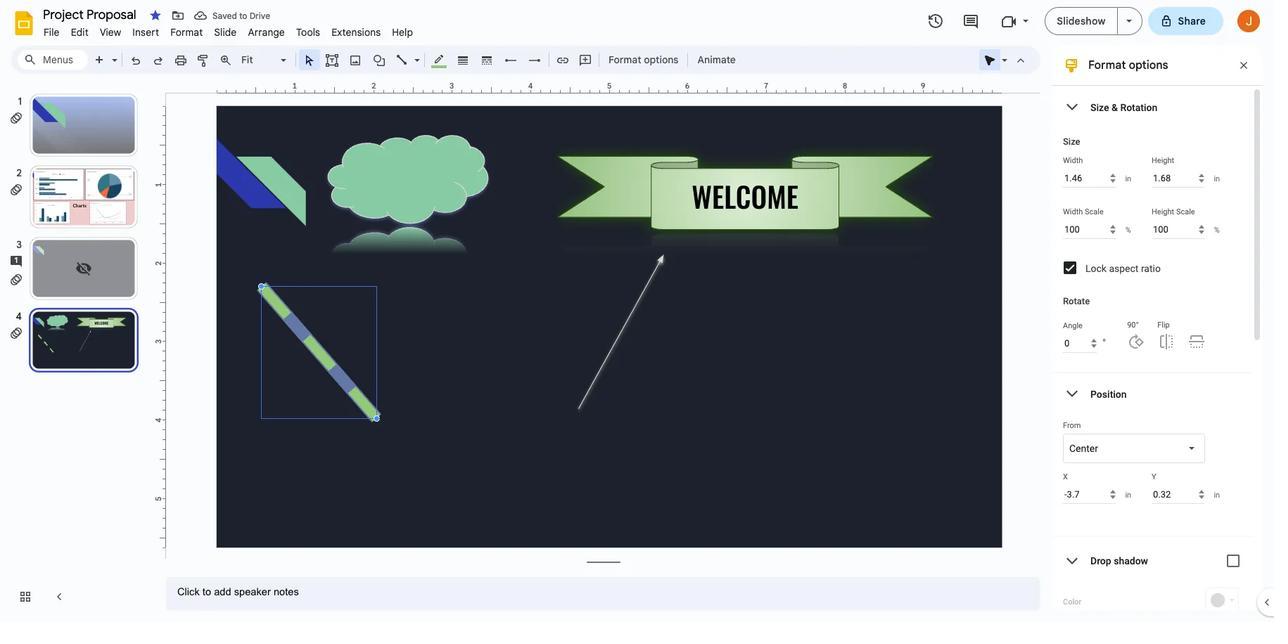 Task type: describe. For each thing, give the bounding box(es) containing it.
animate
[[698, 53, 736, 66]]

height scale
[[1152, 208, 1195, 217]]

angle
[[1063, 322, 1083, 331]]

center option
[[1069, 442, 1098, 456]]

share button
[[1148, 7, 1224, 35]]

format inside format options section
[[1088, 58, 1126, 72]]

width for width scale
[[1063, 208, 1083, 217]]

position tab
[[1052, 374, 1252, 415]]

saved to drive
[[212, 10, 270, 21]]

animate button
[[691, 49, 742, 70]]

rotate
[[1063, 296, 1090, 307]]

y
[[1152, 473, 1156, 482]]

Height, measured in inches. Value must be between 0.01 and 58712 text field
[[1152, 169, 1205, 188]]

drop shadow
[[1091, 556, 1148, 567]]

Width, measured in inches. Value must be between 0.01 and 58712 text field
[[1063, 169, 1116, 188]]

Toggle shadow checkbox
[[1219, 547, 1247, 576]]

flip
[[1158, 321, 1170, 330]]

90°
[[1127, 321, 1139, 330]]

arrange menu item
[[242, 24, 291, 41]]

Menus field
[[18, 50, 88, 70]]

format options application
[[0, 0, 1274, 623]]

x
[[1063, 473, 1068, 482]]

&
[[1112, 102, 1118, 113]]

share
[[1178, 15, 1206, 27]]

slide
[[214, 26, 237, 39]]

rotation
[[1120, 102, 1158, 113]]

Zoom field
[[237, 50, 293, 70]]

scale for width scale
[[1085, 208, 1104, 217]]

edit
[[71, 26, 89, 39]]

border color: light green 1 image
[[431, 50, 447, 68]]

help menu item
[[386, 24, 419, 41]]

ratio
[[1141, 263, 1161, 274]]

file
[[44, 26, 60, 39]]

Lock aspect ratio checkbox
[[1064, 262, 1077, 274]]

Width Scale, measured in percents. Value must be between 0.9 and 4013388 text field
[[1063, 220, 1116, 239]]

line dash list. line dash: dash selected. option
[[479, 50, 495, 70]]

size & rotation tab
[[1052, 87, 1252, 128]]

from
[[1063, 421, 1081, 431]]

in for width
[[1125, 174, 1132, 183]]

format options section
[[1052, 46, 1263, 623]]

Y position, measured in inches. Value must be between -58712 and 58712 text field
[[1152, 485, 1205, 504]]

aspect
[[1109, 263, 1139, 274]]

view menu item
[[94, 24, 127, 41]]

new slide with layout image
[[108, 51, 118, 56]]

position
[[1091, 389, 1127, 400]]

format options button
[[602, 49, 685, 70]]

size & rotation
[[1091, 102, 1158, 113]]

main toolbar
[[87, 0, 743, 546]]

width scale
[[1063, 208, 1104, 217]]

shape image
[[371, 50, 387, 70]]

options inside format options section
[[1129, 58, 1168, 72]]

to
[[239, 10, 247, 21]]

size for size
[[1063, 136, 1080, 147]]

width for width
[[1063, 156, 1083, 165]]

live pointer settings image
[[998, 51, 1008, 56]]

shadow
[[1114, 556, 1148, 567]]

edit menu item
[[65, 24, 94, 41]]

insert image image
[[347, 50, 363, 70]]

size for size & rotation
[[1091, 102, 1109, 113]]



Task type: vqa. For each thing, say whether or not it's contained in the screenshot.
°
yes



Task type: locate. For each thing, give the bounding box(es) containing it.
scale up the "width scale, measured in percents. value must be between 0.9 and 4013388" text box
[[1085, 208, 1104, 217]]

menu bar containing file
[[38, 18, 419, 42]]

X position, measured in inches. Value must be between -58712 and 58712 text field
[[1063, 485, 1116, 504]]

0 horizontal spatial options
[[644, 53, 679, 66]]

1 vertical spatial width
[[1063, 208, 1083, 217]]

help
[[392, 26, 413, 39]]

0 vertical spatial height
[[1152, 156, 1174, 165]]

in right width, measured in inches. value must be between 0.01 and 58712 "text box"
[[1125, 174, 1132, 183]]

Rename text field
[[38, 6, 144, 23]]

% right height scale, measured in percents. value must be between 0.9 and 3491163 text field
[[1214, 226, 1220, 235]]

format inside format options button
[[609, 53, 641, 66]]

1 vertical spatial size
[[1063, 136, 1080, 147]]

in right x position, measured in inches. value must be between -58712 and 58712 text box
[[1125, 491, 1132, 500]]

0 horizontal spatial format
[[170, 26, 203, 39]]

Height Scale, measured in percents. Value must be between 0.9 and 3491163 text field
[[1152, 220, 1205, 239]]

height
[[1152, 156, 1174, 165], [1152, 208, 1174, 217]]

slideshow button
[[1045, 7, 1118, 35]]

lock
[[1086, 263, 1107, 274]]

1 vertical spatial height
[[1152, 208, 1174, 217]]

file menu item
[[38, 24, 65, 41]]

in right y position, measured in inches. value must be between -58712 and 58712 text box
[[1214, 491, 1220, 500]]

2 scale from the left
[[1176, 208, 1195, 217]]

width up width, measured in inches. value must be between 0.01 and 58712 "text box"
[[1063, 156, 1083, 165]]

options
[[644, 53, 679, 66], [1129, 58, 1168, 72]]

height for height
[[1152, 156, 1174, 165]]

in for height
[[1214, 174, 1220, 183]]

border weight list. 12px selected. option
[[455, 50, 471, 70]]

menu bar inside menu bar banner
[[38, 18, 419, 42]]

height for height scale
[[1152, 208, 1174, 217]]

arrange
[[248, 26, 285, 39]]

slideshow
[[1057, 15, 1106, 27]]

0 horizontal spatial format options
[[609, 53, 679, 66]]

in for y
[[1214, 491, 1220, 500]]

%
[[1126, 226, 1131, 235], [1214, 226, 1220, 235]]

menu bar banner
[[0, 0, 1274, 623]]

0 vertical spatial size
[[1091, 102, 1109, 113]]

% for height scale
[[1214, 226, 1220, 235]]

Angle, measured in degrees. Value must be between 0 and 360 text field
[[1063, 334, 1097, 353]]

drive
[[250, 10, 270, 21]]

options up size & rotation tab
[[1129, 58, 1168, 72]]

0 horizontal spatial %
[[1126, 226, 1131, 235]]

color
[[1063, 598, 1082, 607]]

Star checkbox
[[146, 6, 165, 25]]

saved
[[212, 10, 237, 21]]

extensions menu item
[[326, 24, 386, 41]]

0 vertical spatial width
[[1063, 156, 1083, 165]]

format options
[[609, 53, 679, 66], [1088, 58, 1168, 72]]

tools
[[296, 26, 320, 39]]

center
[[1069, 443, 1098, 455]]

1 horizontal spatial scale
[[1176, 208, 1195, 217]]

% for width scale
[[1126, 226, 1131, 235]]

2 width from the top
[[1063, 208, 1083, 217]]

1 scale from the left
[[1085, 208, 1104, 217]]

view
[[100, 26, 121, 39]]

slide menu item
[[209, 24, 242, 41]]

2 % from the left
[[1214, 226, 1220, 235]]

°
[[1102, 337, 1106, 349]]

lock aspect ratio
[[1086, 263, 1161, 274]]

in right height, measured in inches. value must be between 0.01 and 58712 text field
[[1214, 174, 1220, 183]]

Zoom text field
[[239, 50, 279, 70]]

format inside the format menu item
[[170, 26, 203, 39]]

scale up height scale, measured in percents. value must be between 0.9 and 3491163 text field
[[1176, 208, 1195, 217]]

extensions
[[331, 26, 381, 39]]

2 height from the top
[[1152, 208, 1174, 217]]

size up width, measured in inches. value must be between 0.01 and 58712 "text box"
[[1063, 136, 1080, 147]]

2 horizontal spatial format
[[1088, 58, 1126, 72]]

height up height scale, measured in percents. value must be between 0.9 and 3491163 text field
[[1152, 208, 1174, 217]]

options left animate button
[[644, 53, 679, 66]]

in
[[1125, 174, 1132, 183], [1214, 174, 1220, 183], [1125, 491, 1132, 500], [1214, 491, 1220, 500]]

% right the "width scale, measured in percents. value must be between 0.9 and 4013388" text box
[[1126, 226, 1131, 235]]

in for x
[[1125, 491, 1132, 500]]

insert menu item
[[127, 24, 165, 41]]

format
[[170, 26, 203, 39], [609, 53, 641, 66], [1088, 58, 1126, 72]]

format options inside button
[[609, 53, 679, 66]]

1 horizontal spatial %
[[1214, 226, 1220, 235]]

1 % from the left
[[1126, 226, 1131, 235]]

saved to drive button
[[191, 6, 274, 25]]

scale
[[1085, 208, 1104, 217], [1176, 208, 1195, 217]]

0 horizontal spatial scale
[[1085, 208, 1104, 217]]

1 horizontal spatial format
[[609, 53, 641, 66]]

size left &
[[1091, 102, 1109, 113]]

size inside tab
[[1091, 102, 1109, 113]]

drop shadow tab
[[1052, 538, 1252, 585]]

height up height, measured in inches. value must be between 0.01 and 58712 text field
[[1152, 156, 1174, 165]]

1 horizontal spatial options
[[1129, 58, 1168, 72]]

1 width from the top
[[1063, 156, 1083, 165]]

navigation
[[0, 80, 155, 623]]

1 height from the top
[[1152, 156, 1174, 165]]

width
[[1063, 156, 1083, 165], [1063, 208, 1083, 217]]

1 horizontal spatial format options
[[1088, 58, 1168, 72]]

1 horizontal spatial size
[[1091, 102, 1109, 113]]

format menu item
[[165, 24, 209, 41]]

0 horizontal spatial size
[[1063, 136, 1080, 147]]

tools menu item
[[291, 24, 326, 41]]

drop
[[1091, 556, 1111, 567]]

width up the "width scale, measured in percents. value must be between 0.9 and 4013388" text box
[[1063, 208, 1083, 217]]

line start list. arrow style: none selected. option
[[503, 50, 519, 70]]

menu bar
[[38, 18, 419, 42]]

select line image
[[411, 51, 420, 56]]

navigation inside format options application
[[0, 80, 155, 623]]

size
[[1091, 102, 1109, 113], [1063, 136, 1080, 147]]

mode and view toolbar
[[979, 46, 1032, 74]]

options inside format options button
[[644, 53, 679, 66]]

scale for height scale
[[1176, 208, 1195, 217]]

format options inside section
[[1088, 58, 1168, 72]]

presentation options image
[[1126, 20, 1132, 23]]

line end list. arrow style: none selected. option
[[527, 50, 543, 70]]

insert
[[132, 26, 159, 39]]



